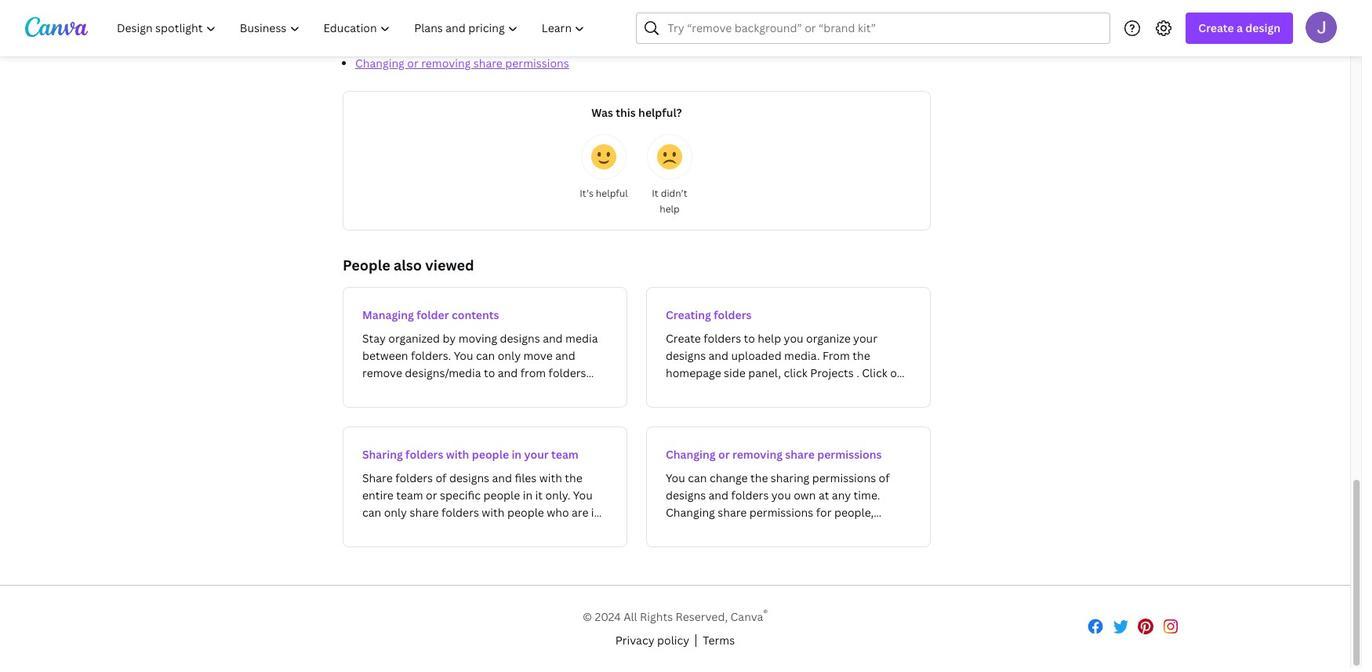 Task type: vqa. For each thing, say whether or not it's contained in the screenshot.
'Ungroup' on the top right of the page
no



Task type: describe. For each thing, give the bounding box(es) containing it.
top level navigation element
[[107, 13, 599, 44]]

reserved,
[[676, 609, 728, 624]]

create a design
[[1199, 20, 1281, 35]]

creating folders link
[[646, 287, 931, 408]]

help
[[660, 202, 680, 216]]

it's helpful
[[580, 187, 628, 200]]

design
[[1246, 20, 1281, 35]]

people
[[472, 447, 509, 462]]

managing folder contents link
[[343, 287, 628, 408]]

this
[[616, 105, 636, 120]]

folders for creating
[[714, 308, 752, 322]]

viewed
[[425, 256, 474, 275]]

sharing folders with people in your team link
[[343, 427, 628, 548]]

canva
[[731, 609, 764, 624]]

managing
[[362, 308, 414, 322]]

all
[[624, 609, 638, 624]]

privacy
[[616, 633, 655, 648]]

folders for sharing
[[406, 447, 444, 462]]

Try "remove background" or "brand kit" search field
[[668, 13, 1101, 43]]

policy
[[657, 633, 690, 648]]

sharing folders with people in your team
[[362, 447, 579, 462]]

😔 image
[[657, 144, 683, 169]]

0 vertical spatial or
[[407, 56, 419, 71]]

1 horizontal spatial changing
[[666, 447, 716, 462]]

it
[[652, 187, 659, 200]]

sharing
[[362, 447, 403, 462]]

contents
[[452, 308, 499, 322]]

with
[[446, 447, 469, 462]]

didn't
[[661, 187, 688, 200]]

©
[[583, 609, 592, 624]]

in
[[512, 447, 522, 462]]

0 vertical spatial changing or removing share permissions link
[[355, 56, 569, 71]]

1 horizontal spatial changing or removing share permissions link
[[646, 427, 931, 548]]

helpful?
[[639, 105, 682, 120]]

create
[[1199, 20, 1235, 35]]

also
[[394, 256, 422, 275]]

2024
[[595, 609, 621, 624]]



Task type: locate. For each thing, give the bounding box(es) containing it.
© 2024 all rights reserved, canva ®
[[583, 607, 768, 624]]

helpful
[[596, 187, 628, 200]]

folders right creating
[[714, 308, 752, 322]]

1 vertical spatial changing or removing share permissions
[[666, 447, 882, 462]]

1 horizontal spatial removing
[[733, 447, 783, 462]]

1 vertical spatial removing
[[733, 447, 783, 462]]

privacy policy link
[[616, 632, 690, 649]]

1 vertical spatial share
[[786, 447, 815, 462]]

terms
[[703, 633, 735, 648]]

creating folders
[[666, 308, 752, 322]]

1 horizontal spatial folders
[[714, 308, 752, 322]]

folders
[[714, 308, 752, 322], [406, 447, 444, 462]]

people also viewed
[[343, 256, 474, 275]]

0 vertical spatial share
[[474, 56, 503, 71]]

managing folder contents
[[362, 308, 499, 322]]

it didn't help
[[652, 187, 688, 216]]

0 vertical spatial changing
[[355, 56, 405, 71]]

0 horizontal spatial permissions
[[505, 56, 569, 71]]

team
[[552, 447, 579, 462]]

removing
[[421, 56, 471, 71], [733, 447, 783, 462]]

1 vertical spatial permissions
[[818, 447, 882, 462]]

folders left "with"
[[406, 447, 444, 462]]

privacy policy
[[616, 633, 690, 648]]

1 horizontal spatial or
[[719, 447, 730, 462]]

a
[[1237, 20, 1243, 35]]

terms link
[[703, 632, 735, 649]]

changing or removing share permissions link
[[355, 56, 569, 71], [646, 427, 931, 548]]

was
[[592, 105, 613, 120]]

1 horizontal spatial changing or removing share permissions
[[666, 447, 882, 462]]

1 horizontal spatial permissions
[[818, 447, 882, 462]]

1 vertical spatial folders
[[406, 447, 444, 462]]

1 vertical spatial or
[[719, 447, 730, 462]]

creating
[[666, 308, 711, 322]]

it's
[[580, 187, 594, 200]]

0 horizontal spatial changing
[[355, 56, 405, 71]]

🙂 image
[[592, 144, 617, 169]]

changing
[[355, 56, 405, 71], [666, 447, 716, 462]]

was this helpful?
[[592, 105, 682, 120]]

1 horizontal spatial share
[[786, 447, 815, 462]]

0 horizontal spatial removing
[[421, 56, 471, 71]]

1 vertical spatial changing
[[666, 447, 716, 462]]

permissions
[[505, 56, 569, 71], [818, 447, 882, 462]]

®
[[764, 607, 768, 619]]

share
[[474, 56, 503, 71], [786, 447, 815, 462]]

1 vertical spatial changing or removing share permissions link
[[646, 427, 931, 548]]

0 horizontal spatial share
[[474, 56, 503, 71]]

rights
[[640, 609, 673, 624]]

0 vertical spatial folders
[[714, 308, 752, 322]]

0 vertical spatial changing or removing share permissions
[[355, 56, 569, 71]]

0 horizontal spatial changing or removing share permissions link
[[355, 56, 569, 71]]

0 vertical spatial removing
[[421, 56, 471, 71]]

0 horizontal spatial or
[[407, 56, 419, 71]]

0 horizontal spatial folders
[[406, 447, 444, 462]]

0 vertical spatial permissions
[[505, 56, 569, 71]]

create a design button
[[1187, 13, 1294, 44]]

your
[[524, 447, 549, 462]]

or
[[407, 56, 419, 71], [719, 447, 730, 462]]

removing inside the changing or removing share permissions link
[[733, 447, 783, 462]]

0 horizontal spatial changing or removing share permissions
[[355, 56, 569, 71]]

folder
[[417, 308, 449, 322]]

jacob simon image
[[1306, 11, 1338, 43]]

people
[[343, 256, 391, 275]]

changing or removing share permissions
[[355, 56, 569, 71], [666, 447, 882, 462]]



